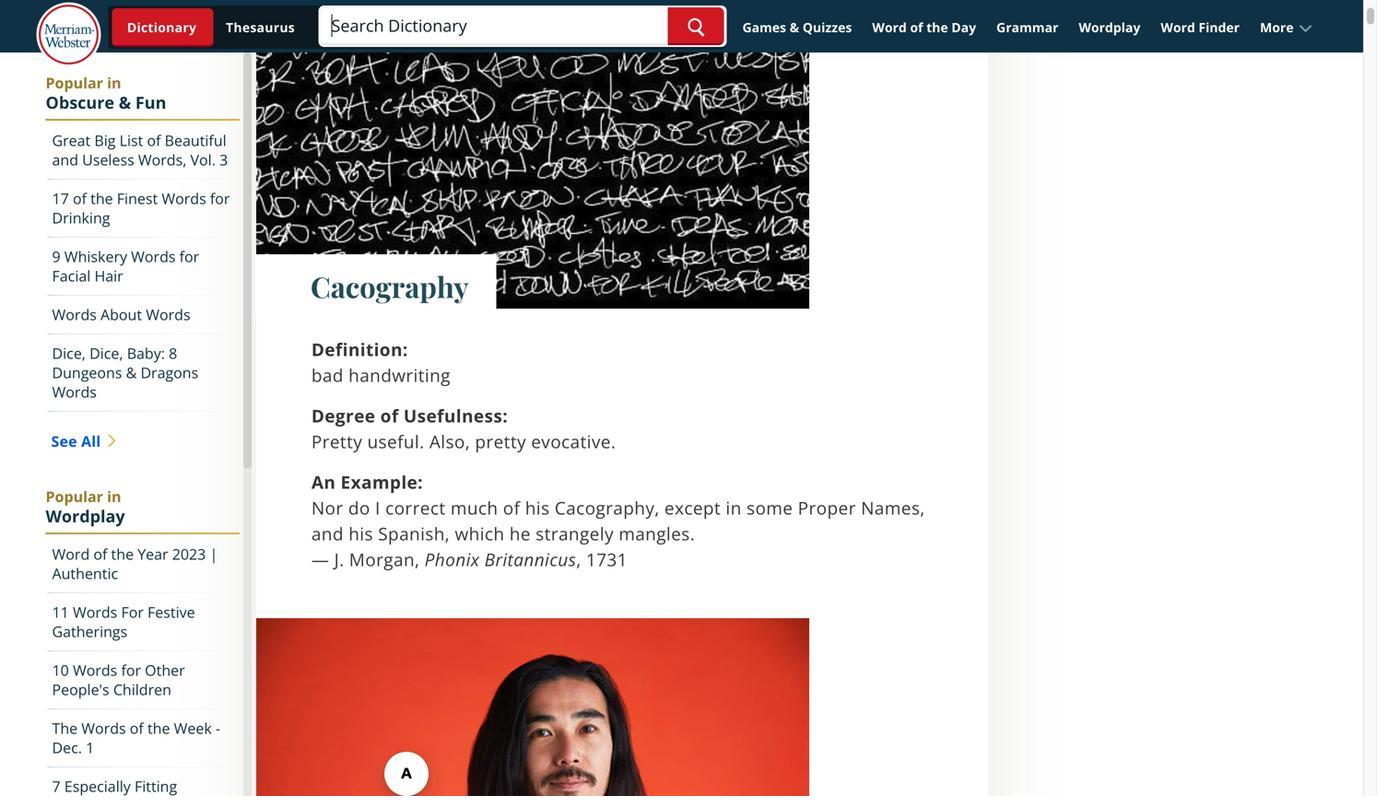 Task type: locate. For each thing, give the bounding box(es) containing it.
the for day
[[926, 18, 948, 36]]

2 horizontal spatial word
[[1161, 18, 1195, 36]]

popular for wordplay
[[46, 487, 103, 507]]

&
[[790, 18, 799, 36], [119, 91, 131, 114], [126, 363, 137, 383]]

2 vertical spatial for
[[121, 660, 141, 680]]

for down 17 of the finest words for drinking link
[[179, 247, 199, 266]]

which
[[455, 522, 505, 546]]

0 vertical spatial popular
[[46, 73, 103, 93]]

the left week
[[147, 719, 170, 738]]

8
[[169, 343, 177, 363]]

word right "quizzes"
[[872, 18, 907, 36]]

authentic
[[52, 564, 118, 584]]

2 popular from the top
[[46, 487, 103, 507]]

nor
[[311, 496, 343, 520]]

handwriting
[[349, 363, 451, 387]]

vol.
[[190, 150, 216, 170]]

10 words for other people's children link
[[47, 652, 240, 710]]

and
[[52, 150, 78, 170], [311, 522, 344, 546]]

his down do on the bottom
[[349, 522, 373, 546]]

his up he
[[525, 496, 550, 520]]

popular
[[46, 73, 103, 93], [46, 487, 103, 507]]

of inside the 'degree of usefulness: pretty useful. also, pretty evocative.'
[[380, 404, 399, 428]]

in left fun
[[107, 73, 121, 93]]

the left finest
[[90, 189, 113, 208]]

fun
[[135, 91, 166, 114]]

1 horizontal spatial and
[[311, 522, 344, 546]]

words inside dice, dice, baby: 8 dungeons & dragons words
[[52, 382, 97, 402]]

of up useful.
[[380, 404, 399, 428]]

of up he
[[503, 496, 520, 520]]

of right 17
[[73, 189, 87, 208]]

games & quizzes
[[742, 18, 852, 36]]

britannicus
[[485, 548, 576, 572]]

& inside popular in obscure & fun
[[119, 91, 131, 114]]

i
[[375, 496, 380, 520]]

& left dragons
[[126, 363, 137, 383]]

of down children at left bottom
[[130, 719, 144, 738]]

wordplay inside wordplay link
[[1079, 18, 1141, 36]]

1 popular from the top
[[46, 73, 103, 93]]

the words of the week - dec. 1 link
[[47, 710, 240, 768]]

1 vertical spatial for
[[179, 247, 199, 266]]

whiskery
[[64, 247, 127, 266]]

cacography,
[[555, 496, 660, 520]]

1 vertical spatial his
[[349, 522, 373, 546]]

much
[[451, 496, 498, 520]]

for
[[210, 189, 230, 208], [179, 247, 199, 266], [121, 660, 141, 680]]

|
[[210, 544, 218, 564]]

words down 'vol.'
[[162, 189, 206, 208]]

more button
[[1252, 11, 1321, 44]]

wordplay up authentic
[[46, 505, 125, 528]]

finder
[[1199, 18, 1240, 36]]

see
[[51, 431, 77, 451]]

0 horizontal spatial word
[[52, 544, 90, 564]]

the inside 17 of the finest words for drinking
[[90, 189, 113, 208]]

1 vertical spatial wordplay
[[46, 505, 125, 528]]

9
[[52, 247, 61, 266]]

dice, dice, baby: 8 dungeons & dragons words link
[[47, 335, 240, 412]]

11
[[52, 602, 69, 622]]

wordplay right grammar
[[1079, 18, 1141, 36]]

in
[[107, 73, 121, 93], [107, 487, 121, 507], [726, 496, 742, 520]]

word down popular in wordplay
[[52, 544, 90, 564]]

in inside the an example: nor do i correct much of his cacography, except in some proper names, and his spanish, which he strangely mangles. — j. morgan, phonix britannicus , 1731
[[726, 496, 742, 520]]

words inside 17 of the finest words for drinking
[[162, 189, 206, 208]]

words right 11
[[73, 602, 117, 622]]

great
[[52, 130, 91, 150]]

word of the year 2023 | authentic
[[52, 544, 218, 584]]

words right 10
[[73, 660, 117, 680]]

for inside '10 words for other people's children'
[[121, 660, 141, 680]]

words up 8
[[146, 305, 190, 324]]

1
[[86, 738, 94, 758]]

word left finder
[[1161, 18, 1195, 36]]

merriam webster - established 1828 image
[[36, 2, 101, 68]]

year
[[138, 544, 168, 564]]

great big list of beautiful and useless words, vol. 3 link
[[47, 122, 240, 180]]

strangely
[[536, 522, 614, 546]]

of down popular in wordplay
[[93, 544, 107, 564]]

for
[[121, 602, 144, 622]]

definition: bad handwriting
[[311, 337, 451, 387]]

& right games
[[790, 18, 799, 36]]

0 vertical spatial and
[[52, 150, 78, 170]]

for down 3
[[210, 189, 230, 208]]

the inside "word of the day" link
[[926, 18, 948, 36]]

words right the the
[[81, 719, 126, 738]]

the left year
[[111, 544, 134, 564]]

degree of usefulness: pretty useful. also, pretty evocative.
[[311, 404, 616, 454]]

0 vertical spatial &
[[790, 18, 799, 36]]

big
[[94, 130, 116, 150]]

dice,
[[52, 343, 86, 363], [90, 343, 123, 363]]

in for obscure
[[107, 73, 121, 93]]

popular inside popular in obscure & fun
[[46, 73, 103, 93]]

1 horizontal spatial his
[[525, 496, 550, 520]]

of inside the word of the year 2023 | authentic
[[93, 544, 107, 564]]

in down see all link
[[107, 487, 121, 507]]

baby:
[[127, 343, 165, 363]]

1 horizontal spatial wordplay
[[1079, 18, 1141, 36]]

popular down merriam-webster logo link
[[46, 73, 103, 93]]

for left other
[[121, 660, 141, 680]]

search word image
[[687, 18, 705, 37]]

the left day
[[926, 18, 948, 36]]

dice, left baby:
[[90, 343, 123, 363]]

2 vertical spatial &
[[126, 363, 137, 383]]

mangles.
[[619, 522, 695, 546]]

0 vertical spatial for
[[210, 189, 230, 208]]

the for finest
[[90, 189, 113, 208]]

finest
[[117, 189, 158, 208]]

in inside popular in wordplay
[[107, 487, 121, 507]]

all
[[81, 431, 101, 451]]

1 horizontal spatial for
[[179, 247, 199, 266]]

word for word of the year 2023 | authentic
[[52, 544, 90, 564]]

the
[[52, 719, 78, 738]]

word for word finder
[[1161, 18, 1195, 36]]

0 horizontal spatial dice,
[[52, 343, 86, 363]]

games
[[742, 18, 786, 36]]

pretty
[[475, 430, 526, 454]]

and up 17
[[52, 150, 78, 170]]

and down nor
[[311, 522, 344, 546]]

2 horizontal spatial for
[[210, 189, 230, 208]]

words up see all
[[52, 382, 97, 402]]

popular down see all
[[46, 487, 103, 507]]

11 words for festive gatherings
[[52, 602, 195, 642]]

1 horizontal spatial word
[[872, 18, 907, 36]]

festive
[[148, 602, 195, 622]]

in inside popular in obscure & fun
[[107, 73, 121, 93]]

an
[[311, 470, 336, 494]]

definition:
[[311, 337, 408, 361]]

10 words for other people's children
[[52, 660, 185, 700]]

1 vertical spatial and
[[311, 522, 344, 546]]

useful.
[[367, 430, 424, 454]]

17 of the finest words for drinking
[[52, 189, 230, 228]]

except
[[665, 496, 721, 520]]

for inside 17 of the finest words for drinking
[[210, 189, 230, 208]]

word
[[872, 18, 907, 36], [1161, 18, 1195, 36], [52, 544, 90, 564]]

0 vertical spatial wordplay
[[1079, 18, 1141, 36]]

in left some
[[726, 496, 742, 520]]

popular inside popular in wordplay
[[46, 487, 103, 507]]

the
[[926, 18, 948, 36], [90, 189, 113, 208], [111, 544, 134, 564], [147, 719, 170, 738]]

names,
[[861, 496, 925, 520]]

1 horizontal spatial dice,
[[90, 343, 123, 363]]

the inside the word of the year 2023 | authentic
[[111, 544, 134, 564]]

words,
[[138, 150, 187, 170]]

grammar link
[[988, 11, 1067, 44]]

1 vertical spatial &
[[119, 91, 131, 114]]

0 horizontal spatial and
[[52, 150, 78, 170]]

& left fun
[[119, 91, 131, 114]]

0 horizontal spatial for
[[121, 660, 141, 680]]

example:
[[341, 470, 423, 494]]

0 horizontal spatial his
[[349, 522, 373, 546]]

of inside the an example: nor do i correct much of his cacography, except in some proper names, and his spanish, which he strangely mangles. — j. morgan, phonix britannicus , 1731
[[503, 496, 520, 520]]

morgan,
[[349, 548, 420, 572]]

proper
[[798, 496, 856, 520]]

of right list
[[147, 130, 161, 150]]

dice, down words about words
[[52, 343, 86, 363]]

words right hair on the left
[[131, 247, 176, 266]]

word inside the word of the year 2023 | authentic
[[52, 544, 90, 564]]

1 vertical spatial popular
[[46, 487, 103, 507]]

for inside 9 whiskery words for facial hair
[[179, 247, 199, 266]]

9 whiskery words for facial hair link
[[47, 238, 240, 296]]



Task type: describe. For each thing, give the bounding box(es) containing it.
see all link
[[46, 421, 240, 462]]

of inside "the words of the week - dec. 1"
[[130, 719, 144, 738]]

obscure
[[46, 91, 114, 114]]

and inside the an example: nor do i correct much of his cacography, except in some proper names, and his spanish, which he strangely mangles. — j. morgan, phonix britannicus , 1731
[[311, 522, 344, 546]]

day
[[952, 18, 976, 36]]

an example: nor do i correct much of his cacography, except in some proper names, and his spanish, which he strangely mangles. — j. morgan, phonix britannicus , 1731
[[311, 470, 925, 572]]

hair
[[94, 266, 123, 286]]

word for word of the day
[[872, 18, 907, 36]]

of left day
[[910, 18, 923, 36]]

dungeons
[[52, 363, 122, 383]]

j.
[[334, 548, 344, 572]]

words inside '10 words for other people's children'
[[73, 660, 117, 680]]

words about words
[[52, 305, 190, 324]]

word of the day
[[872, 18, 976, 36]]

of inside 17 of the finest words for drinking
[[73, 189, 87, 208]]

scribbles image
[[256, 0, 809, 309]]

spanish,
[[378, 522, 450, 546]]

of inside great big list of beautiful and useless words, vol. 3
[[147, 130, 161, 150]]

the for year
[[111, 544, 134, 564]]

17 of the finest words for drinking link
[[47, 180, 240, 238]]

words about words link
[[47, 296, 240, 335]]

useless
[[82, 150, 134, 170]]

cacography
[[310, 267, 469, 306]]

in for wordplay
[[107, 487, 121, 507]]

quizzes
[[803, 18, 852, 36]]

17
[[52, 189, 69, 208]]

some
[[747, 496, 793, 520]]

people's
[[52, 680, 109, 700]]

merriam-webster logo link
[[36, 2, 101, 68]]

10
[[52, 660, 69, 680]]

evocative.
[[531, 430, 616, 454]]

usefulness:
[[404, 404, 508, 428]]

-
[[216, 719, 220, 738]]

pretty
[[311, 430, 362, 454]]

word finder
[[1161, 18, 1240, 36]]

he
[[509, 522, 531, 546]]

week
[[174, 719, 212, 738]]

correct
[[385, 496, 446, 520]]

grammar
[[997, 18, 1059, 36]]

11 words for festive gatherings link
[[47, 594, 240, 652]]

man with long hair image
[[256, 619, 809, 796]]

about
[[100, 305, 142, 324]]

popular for obscure & fun
[[46, 73, 103, 93]]

degree
[[311, 404, 375, 428]]

& inside dice, dice, baby: 8 dungeons & dragons words
[[126, 363, 137, 383]]

drinking
[[52, 208, 110, 228]]

1 dice, from the left
[[52, 343, 86, 363]]

words inside "the words of the week - dec. 1"
[[81, 719, 126, 738]]

dragons
[[141, 363, 198, 383]]

9 whiskery words for facial hair
[[52, 247, 199, 286]]

the words of the week - dec. 1
[[52, 719, 220, 758]]

children
[[113, 680, 171, 700]]

and inside great big list of beautiful and useless words, vol. 3
[[52, 150, 78, 170]]

list
[[119, 130, 143, 150]]

0 vertical spatial his
[[525, 496, 550, 520]]

the inside "the words of the week - dec. 1"
[[147, 719, 170, 738]]

words inside 11 words for festive gatherings
[[73, 602, 117, 622]]

games & quizzes link
[[734, 11, 860, 44]]

gatherings
[[52, 622, 127, 642]]

word of the year 2023 | authentic link
[[47, 536, 240, 594]]

word of the day link
[[864, 11, 985, 44]]

facial
[[52, 266, 91, 286]]

do
[[348, 496, 370, 520]]

—
[[311, 548, 329, 572]]

toggle search dictionary/thesaurus image
[[112, 8, 213, 47]]

bad
[[311, 363, 344, 387]]

popular in wordplay
[[46, 487, 125, 528]]

see all
[[51, 431, 101, 451]]

0 horizontal spatial wordplay
[[46, 505, 125, 528]]

beautiful
[[165, 130, 226, 150]]

2023
[[172, 544, 206, 564]]

popular in obscure & fun
[[46, 73, 166, 114]]

great big list of beautiful and useless words, vol. 3
[[52, 130, 228, 170]]

wordplay link
[[1071, 11, 1149, 44]]

word finder link
[[1153, 11, 1248, 44]]

more
[[1260, 18, 1294, 36]]

phonix
[[425, 548, 480, 572]]

words down facial
[[52, 305, 97, 324]]

also,
[[429, 430, 470, 454]]

Search search field
[[320, 7, 724, 45]]

3
[[219, 150, 228, 170]]

2 dice, from the left
[[90, 343, 123, 363]]

words inside 9 whiskery words for facial hair
[[131, 247, 176, 266]]

,
[[576, 548, 581, 572]]

dec.
[[52, 738, 82, 758]]

1731
[[586, 548, 628, 572]]



Task type: vqa. For each thing, say whether or not it's contained in the screenshot.
Finest
yes



